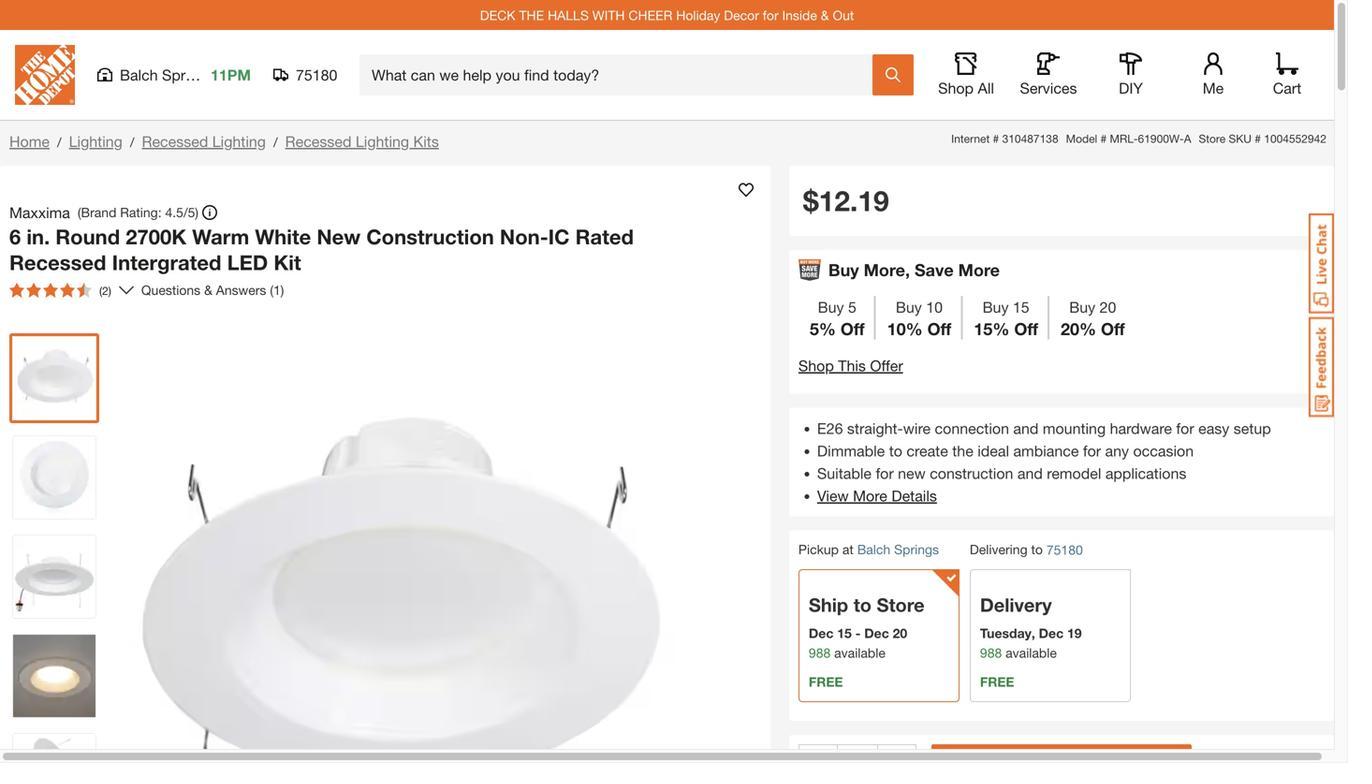 Task type: locate. For each thing, give the bounding box(es) containing it.
dec right the tuesday,
[[1039, 626, 1064, 641]]

75180 right delivering
[[1047, 542, 1084, 558]]

internet
[[952, 132, 990, 145]]

connection
[[935, 420, 1010, 438]]

lighting right home
[[69, 133, 123, 150]]

0 vertical spatial 15
[[1013, 299, 1030, 316]]

shop this offer
[[799, 357, 904, 375]]

buy inside the "buy 10 10% off"
[[896, 299, 922, 316]]

1 horizontal spatial lighting
[[212, 133, 266, 150]]

0 horizontal spatial &
[[204, 282, 213, 298]]

4 off from the left
[[1102, 319, 1126, 339]]

2700k
[[126, 224, 187, 249]]

1 vertical spatial store
[[877, 594, 925, 616]]

# left the mrl- at top
[[1101, 132, 1107, 145]]

2 dec from the left
[[865, 626, 890, 641]]

1 vertical spatial 20
[[893, 626, 908, 641]]

to inside the delivering to 75180
[[1032, 542, 1043, 558]]

delivering
[[970, 542, 1028, 558]]

off right 20%
[[1102, 319, 1126, 339]]

halls
[[548, 7, 589, 23]]

2 vertical spatial to
[[854, 594, 872, 616]]

(brand rating: 4.5 /5)
[[78, 205, 199, 220]]

1 vertical spatial to
[[1032, 542, 1043, 558]]

more down the 'suitable'
[[853, 487, 888, 505]]

to for 75180
[[1032, 542, 1043, 558]]

new
[[317, 224, 361, 249]]

springs
[[162, 66, 213, 84], [895, 542, 940, 558]]

deck the halls with cheer holiday decor for inside & out
[[480, 7, 855, 23]]

decor
[[724, 7, 760, 23]]

store
[[1199, 132, 1226, 145], [877, 594, 925, 616]]

1 horizontal spatial &
[[821, 7, 830, 23]]

to
[[890, 442, 903, 460], [1032, 542, 1043, 558], [854, 594, 872, 616]]

1 horizontal spatial more
[[959, 260, 1000, 280]]

inside
[[783, 7, 818, 23]]

buy 20 20% off
[[1061, 299, 1126, 339]]

more inside e26 straight-wire connection and mounting hardware for easy setup dimmable to create the ideal ambiance for any occasion suitable for new construction and remodel applications view more details
[[853, 487, 888, 505]]

buy
[[829, 260, 860, 280], [818, 299, 844, 316], [896, 299, 922, 316], [983, 299, 1009, 316], [1070, 299, 1096, 316]]

buy up 5
[[829, 260, 860, 280]]

988
[[809, 645, 831, 661], [981, 645, 1003, 661]]

# right internet
[[993, 132, 1000, 145]]

(brand
[[78, 205, 117, 220]]

save
[[915, 260, 954, 280]]

1 vertical spatial 75180
[[1047, 542, 1084, 558]]

round
[[56, 224, 120, 249]]

1 available from the left
[[835, 645, 886, 661]]

1 horizontal spatial 988
[[981, 645, 1003, 661]]

15 left buy 20 20% off
[[1013, 299, 1030, 316]]

intergrated
[[112, 250, 222, 275]]

19
[[858, 184, 890, 217], [1068, 626, 1082, 641]]

75180 link
[[1047, 541, 1084, 560]]

3 dec from the left
[[1039, 626, 1064, 641]]

available down the tuesday,
[[1006, 645, 1057, 661]]

1 vertical spatial 19
[[1068, 626, 1082, 641]]

buy 15 15% off
[[974, 299, 1039, 339]]

buy left 5
[[818, 299, 844, 316]]

maxxima recessed lighting kits mrl 61900w a 64.0 image
[[13, 337, 96, 420]]

0 horizontal spatial 75180
[[296, 66, 338, 84]]

0 horizontal spatial 15
[[838, 626, 852, 641]]

& left answers
[[204, 282, 213, 298]]

988 down the tuesday,
[[981, 645, 1003, 661]]

me
[[1203, 79, 1225, 97]]

free for to
[[809, 675, 844, 690]]

balch up lighting link
[[120, 66, 158, 84]]

19 right 12
[[858, 184, 890, 217]]

2 lighting from the left
[[212, 133, 266, 150]]

0 horizontal spatial shop
[[799, 357, 835, 375]]

20
[[1100, 299, 1117, 316], [893, 626, 908, 641]]

springs up recessed lighting link
[[162, 66, 213, 84]]

15 left -
[[838, 626, 852, 641]]

1 horizontal spatial 20
[[1100, 299, 1117, 316]]

shop left this
[[799, 357, 835, 375]]

1 horizontal spatial 15
[[1013, 299, 1030, 316]]

2 available from the left
[[1006, 645, 1057, 661]]

0 vertical spatial to
[[890, 442, 903, 460]]

20 inside buy 20 20% off
[[1100, 299, 1117, 316]]

white
[[255, 224, 311, 249]]

1 vertical spatial springs
[[895, 542, 940, 558]]

lighting left kits
[[356, 133, 409, 150]]

off inside buy 15 15% off
[[1015, 319, 1039, 339]]

shop inside button
[[939, 79, 974, 97]]

to inside ship to store dec 15 - dec 20 988 available
[[854, 594, 872, 616]]

0 vertical spatial 20
[[1100, 299, 1117, 316]]

buy up 15%
[[983, 299, 1009, 316]]

1004552942
[[1265, 132, 1327, 145]]

available inside ship to store dec 15 - dec 20 988 available
[[835, 645, 886, 661]]

0 horizontal spatial #
[[993, 132, 1000, 145]]

-
[[856, 626, 861, 641]]

buy inside buy 20 20% off
[[1070, 299, 1096, 316]]

988 down the ship
[[809, 645, 831, 661]]

for left any
[[1084, 442, 1102, 460]]

to up new
[[890, 442, 903, 460]]

off inside the "buy 10 10% off"
[[928, 319, 952, 339]]

buy inside buy 5 5% off
[[818, 299, 844, 316]]

for
[[763, 7, 779, 23], [1177, 420, 1195, 438], [1084, 442, 1102, 460], [876, 465, 894, 483]]

15 inside ship to store dec 15 - dec 20 988 available
[[838, 626, 852, 641]]

75180 inside button
[[296, 66, 338, 84]]

balch right at on the bottom of page
[[858, 542, 891, 558]]

20 inside ship to store dec 15 - dec 20 988 available
[[893, 626, 908, 641]]

1 horizontal spatial store
[[1199, 132, 1226, 145]]

deck the halls with cheer holiday decor for inside & out link
[[480, 7, 855, 23]]

lighting down 11pm
[[212, 133, 266, 150]]

for up view more details link
[[876, 465, 894, 483]]

balch
[[120, 66, 158, 84], [858, 542, 891, 558]]

12
[[819, 184, 851, 217]]

dec right -
[[865, 626, 890, 641]]

3 lighting from the left
[[356, 133, 409, 150]]

balch springs button
[[858, 542, 940, 558]]

buy inside buy 15 15% off
[[983, 299, 1009, 316]]

0 horizontal spatial /
[[57, 134, 61, 150]]

sku
[[1229, 132, 1252, 145]]

cart
[[1274, 79, 1302, 97]]

None field
[[838, 745, 878, 763]]

available down -
[[835, 645, 886, 661]]

# right sku
[[1255, 132, 1262, 145]]

free down ship to store dec 15 - dec 20 988 available
[[809, 675, 844, 690]]

recessed lighting link
[[142, 133, 266, 150]]

0 vertical spatial balch
[[120, 66, 158, 84]]

available
[[835, 645, 886, 661], [1006, 645, 1057, 661]]

2 horizontal spatial dec
[[1039, 626, 1064, 641]]

buy up 20%
[[1070, 299, 1096, 316]]

recessed
[[142, 133, 208, 150], [285, 133, 352, 150], [9, 250, 106, 275]]

0 horizontal spatial 988
[[809, 645, 831, 661]]

0 horizontal spatial free
[[809, 675, 844, 690]]

buy for 5
[[818, 299, 844, 316]]

0 horizontal spatial springs
[[162, 66, 213, 84]]

0 horizontal spatial 19
[[858, 184, 890, 217]]

0 horizontal spatial balch
[[120, 66, 158, 84]]

me button
[[1184, 52, 1244, 97]]

and down ambiance
[[1018, 465, 1043, 483]]

1 vertical spatial and
[[1018, 465, 1043, 483]]

off inside buy 5 5% off
[[841, 319, 865, 339]]

3 # from the left
[[1255, 132, 1262, 145]]

for left easy
[[1177, 420, 1195, 438]]

What can we help you find today? search field
[[372, 55, 872, 95]]

e26 straight-wire connection and mounting hardware for easy setup dimmable to create the ideal ambiance for any occasion suitable for new construction and remodel applications view more details
[[818, 420, 1272, 505]]

3 off from the left
[[1015, 319, 1039, 339]]

and up ambiance
[[1014, 420, 1039, 438]]

0 vertical spatial shop
[[939, 79, 974, 97]]

cart link
[[1267, 52, 1309, 97]]

setup
[[1234, 420, 1272, 438]]

1 horizontal spatial to
[[890, 442, 903, 460]]

1 / from the left
[[57, 134, 61, 150]]

1 horizontal spatial shop
[[939, 79, 974, 97]]

construction
[[367, 224, 494, 249]]

0 vertical spatial 19
[[858, 184, 890, 217]]

construction
[[930, 465, 1014, 483]]

0 horizontal spatial lighting
[[69, 133, 123, 150]]

buy up 10%
[[896, 299, 922, 316]]

in.
[[27, 224, 50, 249]]

75180 up recessed lighting kits link
[[296, 66, 338, 84]]

1 vertical spatial more
[[853, 487, 888, 505]]

0 vertical spatial more
[[959, 260, 1000, 280]]

& left out
[[821, 7, 830, 23]]

recessed up the (2) button
[[9, 250, 106, 275]]

shop
[[939, 79, 974, 97], [799, 357, 835, 375]]

store down balch springs button
[[877, 594, 925, 616]]

1 horizontal spatial /
[[130, 134, 134, 150]]

4.5
[[165, 205, 184, 220]]

ic
[[549, 224, 570, 249]]

1 free from the left
[[809, 675, 844, 690]]

1 988 from the left
[[809, 645, 831, 661]]

1 vertical spatial balch
[[858, 542, 891, 558]]

1 off from the left
[[841, 319, 865, 339]]

2 horizontal spatial /
[[274, 134, 278, 150]]

off for 20% off
[[1102, 319, 1126, 339]]

off
[[841, 319, 865, 339], [928, 319, 952, 339], [1015, 319, 1039, 339], [1102, 319, 1126, 339]]

more right save
[[959, 260, 1000, 280]]

to up -
[[854, 594, 872, 616]]

off inside buy 20 20% off
[[1102, 319, 1126, 339]]

a
[[1185, 132, 1192, 145]]

0 horizontal spatial store
[[877, 594, 925, 616]]

2 # from the left
[[1101, 132, 1107, 145]]

the home depot logo image
[[15, 45, 75, 105]]

deck
[[480, 7, 516, 23]]

6 in. round 2700k warm white new construction non-ic rated recessed intergrated led kit
[[9, 224, 634, 275]]

2 off from the left
[[928, 319, 952, 339]]

/ right lighting link
[[130, 134, 134, 150]]

1 vertical spatial 15
[[838, 626, 852, 641]]

springs down details
[[895, 542, 940, 558]]

mrl-
[[1111, 132, 1139, 145]]

1 horizontal spatial #
[[1101, 132, 1107, 145]]

/ right recessed lighting link
[[274, 134, 278, 150]]

15 inside buy 15 15% off
[[1013, 299, 1030, 316]]

create
[[907, 442, 949, 460]]

75180 inside the delivering to 75180
[[1047, 542, 1084, 558]]

1 vertical spatial shop
[[799, 357, 835, 375]]

/ right home link
[[57, 134, 61, 150]]

0 horizontal spatial to
[[854, 594, 872, 616]]

0 vertical spatial store
[[1199, 132, 1226, 145]]

1 horizontal spatial 19
[[1068, 626, 1082, 641]]

1 dec from the left
[[809, 626, 834, 641]]

1 horizontal spatial 75180
[[1047, 542, 1084, 558]]

10%
[[888, 319, 923, 339]]

free down the tuesday,
[[981, 675, 1015, 690]]

applications
[[1106, 465, 1187, 483]]

0 horizontal spatial available
[[835, 645, 886, 661]]

store right a
[[1199, 132, 1226, 145]]

recessed down "balch springs 11pm"
[[142, 133, 208, 150]]

&
[[821, 7, 830, 23], [204, 282, 213, 298]]

any
[[1106, 442, 1130, 460]]

0 horizontal spatial dec
[[809, 626, 834, 641]]

off for 15% off
[[1015, 319, 1039, 339]]

3 / from the left
[[274, 134, 278, 150]]

75180 button
[[274, 66, 338, 84]]

4.5 stars image
[[9, 283, 92, 298]]

details
[[892, 487, 938, 505]]

0 horizontal spatial 20
[[893, 626, 908, 641]]

available inside delivery tuesday, dec 19 988 available
[[1006, 645, 1057, 661]]

shop left all
[[939, 79, 974, 97]]

2 horizontal spatial lighting
[[356, 133, 409, 150]]

recessed down 75180 button
[[285, 133, 352, 150]]

lighting
[[69, 133, 123, 150], [212, 133, 266, 150], [356, 133, 409, 150]]

2 horizontal spatial to
[[1032, 542, 1043, 558]]

75180
[[296, 66, 338, 84], [1047, 542, 1084, 558]]

988 inside ship to store dec 15 - dec 20 988 available
[[809, 645, 831, 661]]

offer
[[871, 357, 904, 375]]

off down "10"
[[928, 319, 952, 339]]

off down 5
[[841, 319, 865, 339]]

more
[[959, 260, 1000, 280], [853, 487, 888, 505]]

0 vertical spatial 75180
[[296, 66, 338, 84]]

delivering to 75180
[[970, 542, 1084, 558]]

internet # 310487138 model # mrl-61900w-a store sku # 1004552942
[[952, 132, 1327, 145]]

0 horizontal spatial more
[[853, 487, 888, 505]]

to inside e26 straight-wire connection and mounting hardware for easy setup dimmable to create the ideal ambiance for any occasion suitable for new construction and remodel applications view more details
[[890, 442, 903, 460]]

0 horizontal spatial recessed
[[9, 250, 106, 275]]

2 free from the left
[[981, 675, 1015, 690]]

dec
[[809, 626, 834, 641], [865, 626, 890, 641], [1039, 626, 1064, 641]]

2 988 from the left
[[981, 645, 1003, 661]]

off right 15%
[[1015, 319, 1039, 339]]

19 right the tuesday,
[[1068, 626, 1082, 641]]

19 inside delivery tuesday, dec 19 988 available
[[1068, 626, 1082, 641]]

to left the 75180 link
[[1032, 542, 1043, 558]]

1 horizontal spatial available
[[1006, 645, 1057, 661]]

2 horizontal spatial #
[[1255, 132, 1262, 145]]

1 horizontal spatial free
[[981, 675, 1015, 690]]

(2) button
[[2, 275, 119, 305]]

dec down the ship
[[809, 626, 834, 641]]

1 horizontal spatial dec
[[865, 626, 890, 641]]

live chat image
[[1310, 214, 1335, 314]]

feedback link image
[[1310, 317, 1335, 418]]



Task type: describe. For each thing, give the bounding box(es) containing it.
kit
[[274, 250, 301, 275]]

pickup at balch springs
[[799, 542, 940, 558]]

buy 10 10% off
[[888, 299, 952, 339]]

ship
[[809, 594, 849, 616]]

buy for 10
[[896, 299, 922, 316]]

off for 10% off
[[928, 319, 952, 339]]

for left inside
[[763, 7, 779, 23]]

1 horizontal spatial balch
[[858, 542, 891, 558]]

buy for 15
[[983, 299, 1009, 316]]

maxxima recessed lighting kits mrl 61900w a 4f.2 image
[[13, 536, 96, 618]]

$ 12 . 19
[[804, 184, 890, 217]]

suitable
[[818, 465, 872, 483]]

20%
[[1061, 319, 1097, 339]]

2 / from the left
[[130, 134, 134, 150]]

rated
[[576, 224, 634, 249]]

off for 5% off
[[841, 319, 865, 339]]

/5)
[[184, 205, 199, 220]]

$
[[804, 184, 819, 217]]

tuesday,
[[981, 626, 1036, 641]]

questions
[[141, 282, 201, 298]]

dec inside delivery tuesday, dec 19 988 available
[[1039, 626, 1064, 641]]

19 for .
[[858, 184, 890, 217]]

answers
[[216, 282, 266, 298]]

1 horizontal spatial recessed
[[142, 133, 208, 150]]

(1)
[[270, 282, 284, 298]]

occasion
[[1134, 442, 1194, 460]]

11pm
[[211, 66, 251, 84]]

buy 5 5% off
[[810, 299, 865, 339]]

5%
[[810, 319, 836, 339]]

view more details link
[[818, 487, 938, 505]]

ambiance
[[1014, 442, 1080, 460]]

services
[[1021, 79, 1078, 97]]

0 vertical spatial springs
[[162, 66, 213, 84]]

shop for shop all
[[939, 79, 974, 97]]

straight-
[[848, 420, 904, 438]]

model
[[1067, 132, 1098, 145]]

ship to store dec 15 - dec 20 988 available
[[809, 594, 925, 661]]

(2)
[[99, 284, 111, 297]]

1 horizontal spatial springs
[[895, 542, 940, 558]]

warm
[[192, 224, 249, 249]]

mounting
[[1043, 420, 1106, 438]]

recessed inside 6 in. round 2700k warm white new construction non-ic rated recessed intergrated led kit
[[9, 250, 106, 275]]

new
[[898, 465, 926, 483]]

shop for shop this offer
[[799, 357, 835, 375]]

buy for more,
[[829, 260, 860, 280]]

10
[[927, 299, 943, 316]]

more,
[[864, 260, 910, 280]]

home
[[9, 133, 50, 150]]

shop all
[[939, 79, 995, 97]]

delivery
[[981, 594, 1053, 616]]

out
[[833, 7, 855, 23]]

diy button
[[1102, 52, 1162, 97]]

holiday
[[677, 7, 721, 23]]

kits
[[414, 133, 439, 150]]

buy for 20
[[1070, 299, 1096, 316]]

0 vertical spatial &
[[821, 7, 830, 23]]

hardware
[[1111, 420, 1173, 438]]

5
[[849, 299, 857, 316]]

home link
[[9, 133, 50, 150]]

maxxima recessed lighting kits mrl 61900w a 44.4 image
[[13, 734, 96, 763]]

to for store
[[854, 594, 872, 616]]

1 lighting from the left
[[69, 133, 123, 150]]

(2) link
[[2, 275, 134, 305]]

buy more, save more
[[829, 260, 1000, 280]]

shop all button
[[937, 52, 997, 97]]

this
[[839, 357, 866, 375]]

view
[[818, 487, 849, 505]]

988 inside delivery tuesday, dec 19 988 available
[[981, 645, 1003, 661]]

ideal
[[978, 442, 1010, 460]]

19 for dec
[[1068, 626, 1082, 641]]

questions & answers (1)
[[141, 282, 284, 298]]

310487138
[[1003, 132, 1059, 145]]

services button
[[1019, 52, 1079, 97]]

wire
[[904, 420, 931, 438]]

e26
[[818, 420, 844, 438]]

remodel
[[1048, 465, 1102, 483]]

store inside ship to store dec 15 - dec 20 988 available
[[877, 594, 925, 616]]

maxxima recessed lighting kits mrl 61900w a 1f.3 image
[[13, 635, 96, 718]]

maxxima link
[[9, 201, 78, 224]]

.
[[851, 184, 858, 217]]

6
[[9, 224, 21, 249]]

1 vertical spatial &
[[204, 282, 213, 298]]

with
[[593, 7, 625, 23]]

home / lighting / recessed lighting / recessed lighting kits
[[9, 133, 439, 150]]

the
[[519, 7, 544, 23]]

recessed lighting kits link
[[285, 133, 439, 150]]

0 vertical spatial and
[[1014, 420, 1039, 438]]

61900w-
[[1139, 132, 1185, 145]]

15%
[[974, 319, 1010, 339]]

delivery tuesday, dec 19 988 available
[[981, 594, 1082, 661]]

lighting link
[[69, 133, 123, 150]]

rating:
[[120, 205, 162, 220]]

2 horizontal spatial recessed
[[285, 133, 352, 150]]

free for tuesday,
[[981, 675, 1015, 690]]

pickup
[[799, 542, 839, 558]]

led
[[227, 250, 268, 275]]

cheer
[[629, 7, 673, 23]]

maxxima recessed lighting kits mrl 61900w a c3.1 image
[[13, 437, 96, 519]]

1 # from the left
[[993, 132, 1000, 145]]



Task type: vqa. For each thing, say whether or not it's contained in the screenshot.
75180 within the button
yes



